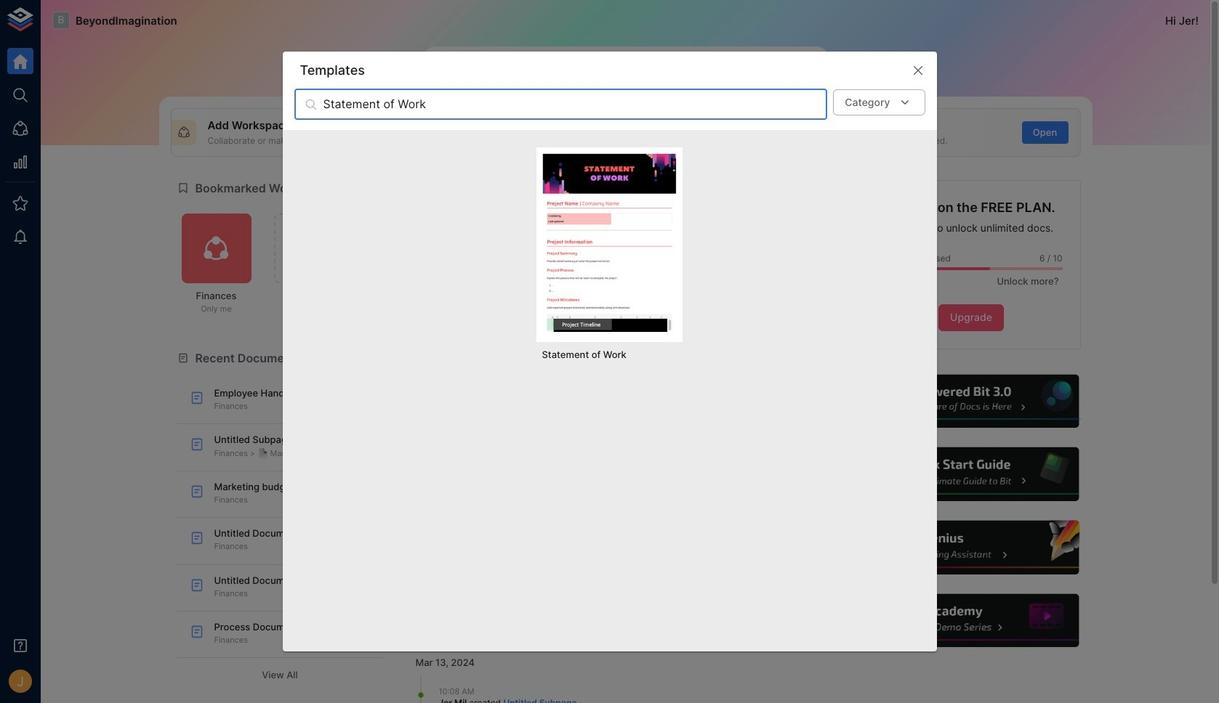Task type: vqa. For each thing, say whether or not it's contained in the screenshot.
Remove Bookmark ICON
no



Task type: describe. For each thing, give the bounding box(es) containing it.
1 help image from the top
[[862, 373, 1081, 430]]

3 help image from the top
[[862, 519, 1081, 577]]



Task type: locate. For each thing, give the bounding box(es) containing it.
help image
[[862, 373, 1081, 430], [862, 446, 1081, 504], [862, 519, 1081, 577], [862, 592, 1081, 650]]

Search Templates... text field
[[323, 89, 827, 120]]

4 help image from the top
[[862, 592, 1081, 650]]

statement of work image
[[542, 153, 676, 333]]

2 help image from the top
[[862, 446, 1081, 504]]

dialog
[[282, 51, 937, 652]]



